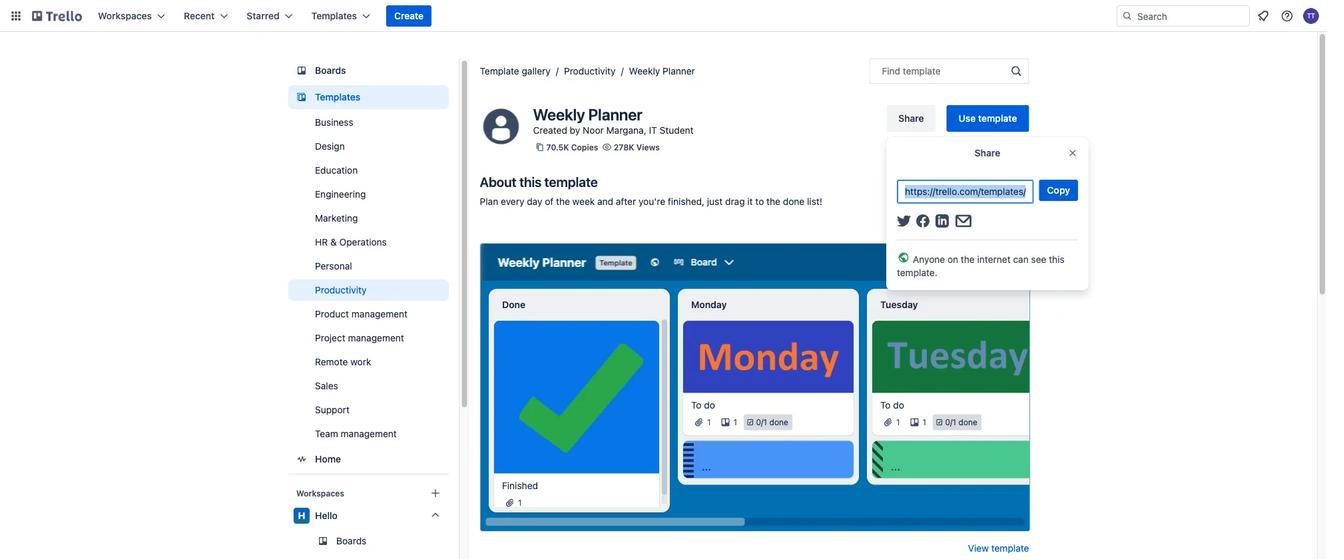 Task type: describe. For each thing, give the bounding box(es) containing it.
278k views
[[614, 143, 660, 152]]

views
[[637, 143, 660, 152]]

this inside about this template plan every day of the week and after you're finished, just drag it to the done list!
[[520, 174, 542, 190]]

create
[[394, 10, 424, 21]]

view template link
[[968, 542, 1030, 556]]

support
[[315, 405, 349, 416]]

day
[[527, 196, 543, 207]]

weekly planner created by noor margana, it student
[[533, 105, 694, 136]]

copies
[[571, 143, 598, 152]]

gallery
[[522, 66, 551, 77]]

close popover image
[[1068, 148, 1079, 159]]

share inside button
[[899, 113, 924, 124]]

work
[[350, 357, 371, 368]]

recent button
[[176, 5, 236, 27]]

team
[[315, 429, 338, 440]]

noor
[[583, 125, 604, 136]]

weekly planner link
[[629, 66, 695, 77]]

1 boards link from the top
[[288, 59, 449, 83]]

team management
[[315, 429, 397, 440]]

share on twitter image
[[897, 215, 911, 227]]

search image
[[1122, 11, 1133, 21]]

weekly for weekly planner
[[629, 66, 660, 77]]

you're
[[639, 196, 666, 207]]

operations
[[339, 237, 387, 248]]

1 vertical spatial share
[[975, 148, 1001, 159]]

70.5k copies
[[547, 143, 598, 152]]

planner for weekly planner
[[663, 66, 695, 77]]

project management link
[[288, 328, 449, 349]]

plan
[[480, 196, 498, 207]]

weekly for weekly planner created by noor margana, it student
[[533, 105, 585, 124]]

templates inside popup button
[[312, 10, 357, 21]]

created
[[533, 125, 568, 136]]

education link
[[288, 160, 449, 181]]

every
[[501, 196, 525, 207]]

template for use template
[[979, 113, 1018, 124]]

template
[[480, 66, 519, 77]]

use template button
[[947, 105, 1030, 132]]

business
[[315, 117, 353, 128]]

remote work link
[[288, 352, 449, 373]]

0 vertical spatial productivity link
[[564, 66, 616, 77]]

2 boards link from the top
[[288, 531, 449, 552]]

template board image
[[293, 89, 309, 105]]

after
[[616, 196, 636, 207]]

project management
[[315, 333, 404, 344]]

back to home image
[[32, 5, 82, 27]]

starred
[[247, 10, 280, 21]]

share on linkedin image
[[936, 215, 949, 228]]

internet
[[978, 254, 1011, 265]]

board image
[[293, 63, 309, 79]]

70.5k
[[547, 143, 569, 152]]

anyone
[[913, 254, 945, 265]]

find template
[[882, 66, 941, 77]]

to
[[756, 196, 764, 207]]

starred button
[[239, 5, 301, 27]]

student
[[660, 125, 694, 136]]

copy button
[[1040, 180, 1079, 201]]

hr & operations
[[315, 237, 387, 248]]

home image
[[293, 452, 309, 468]]

0 horizontal spatial the
[[556, 196, 570, 207]]

on
[[948, 254, 959, 265]]

support link
[[288, 400, 449, 421]]

drag
[[725, 196, 745, 207]]

of
[[545, 196, 554, 207]]

planner for weekly planner created by noor margana, it student
[[589, 105, 643, 124]]

templates link
[[288, 85, 449, 109]]

education
[[315, 165, 358, 176]]

management for team management
[[340, 429, 397, 440]]

anyone on the internet can see this template.
[[897, 254, 1065, 278]]

view
[[968, 543, 989, 554]]

hello
[[315, 511, 337, 522]]

it
[[748, 196, 753, 207]]

business link
[[288, 112, 449, 133]]

just
[[707, 196, 723, 207]]

recent
[[184, 10, 215, 21]]

h
[[298, 511, 305, 522]]

it
[[649, 125, 657, 136]]

template gallery
[[480, 66, 551, 77]]

&
[[330, 237, 337, 248]]

engineering link
[[288, 184, 449, 205]]

copy
[[1048, 185, 1071, 196]]

email image
[[956, 215, 972, 228]]

design
[[315, 141, 345, 152]]

primary element
[[0, 0, 1328, 32]]

week
[[573, 196, 595, 207]]

management for product management
[[351, 309, 407, 320]]



Task type: locate. For each thing, give the bounding box(es) containing it.
personal
[[315, 261, 352, 272]]

boards down 'hello' at the left bottom of the page
[[336, 536, 366, 547]]

finished,
[[668, 196, 705, 207]]

share down use template button
[[975, 148, 1001, 159]]

management up project management link
[[351, 309, 407, 320]]

management down product management link
[[348, 333, 404, 344]]

home link
[[288, 448, 449, 472]]

this inside the anyone on the internet can see this template.
[[1049, 254, 1065, 265]]

open information menu image
[[1281, 9, 1294, 23]]

the right of
[[556, 196, 570, 207]]

productivity right gallery
[[564, 66, 616, 77]]

0 vertical spatial this
[[520, 174, 542, 190]]

weekly planner
[[629, 66, 695, 77]]

and
[[598, 196, 614, 207]]

about this template plan every day of the week and after you're finished, just drag it to the done list!
[[480, 174, 823, 207]]

0 vertical spatial productivity
[[564, 66, 616, 77]]

templates up business
[[315, 92, 360, 103]]

this right see
[[1049, 254, 1065, 265]]

home
[[315, 454, 341, 465]]

about
[[480, 174, 517, 190]]

share button
[[887, 105, 936, 132]]

remote work
[[315, 357, 371, 368]]

planner up the margana,
[[589, 105, 643, 124]]

templates right starred popup button
[[312, 10, 357, 21]]

1 vertical spatial weekly
[[533, 105, 585, 124]]

template inside find template field
[[903, 66, 941, 77]]

team management link
[[288, 424, 449, 445]]

see
[[1032, 254, 1047, 265]]

create a workspace image
[[427, 486, 443, 502]]

1 vertical spatial planner
[[589, 105, 643, 124]]

the inside the anyone on the internet can see this template.
[[961, 254, 975, 265]]

sales
[[315, 381, 338, 392]]

1 horizontal spatial workspaces
[[296, 489, 344, 498]]

product management link
[[288, 304, 449, 325]]

hr & operations link
[[288, 232, 449, 253]]

productivity
[[564, 66, 616, 77], [315, 285, 366, 296]]

marketing link
[[288, 208, 449, 229]]

None field
[[897, 180, 1034, 204]]

1 vertical spatial this
[[1049, 254, 1065, 265]]

share down find template
[[899, 113, 924, 124]]

template inside use template button
[[979, 113, 1018, 124]]

view template
[[968, 543, 1030, 554]]

workspaces inside dropdown button
[[98, 10, 152, 21]]

template.
[[897, 267, 938, 278]]

list!
[[807, 196, 823, 207]]

1 horizontal spatial planner
[[663, 66, 695, 77]]

0 vertical spatial planner
[[663, 66, 695, 77]]

management down support link
[[340, 429, 397, 440]]

management for project management
[[348, 333, 404, 344]]

productivity down personal
[[315, 285, 366, 296]]

2 vertical spatial management
[[340, 429, 397, 440]]

workspaces button
[[90, 5, 173, 27]]

0 horizontal spatial productivity
[[315, 285, 366, 296]]

boards link
[[288, 59, 449, 83], [288, 531, 449, 552]]

template for view template
[[992, 543, 1030, 554]]

done
[[783, 196, 805, 207]]

1 vertical spatial productivity
[[315, 285, 366, 296]]

use
[[959, 113, 976, 124]]

share on facebook image
[[916, 215, 930, 228]]

1 vertical spatial workspaces
[[296, 489, 344, 498]]

0 notifications image
[[1256, 8, 1272, 24]]

planner inside weekly planner created by noor margana, it student
[[589, 105, 643, 124]]

0 horizontal spatial planner
[[589, 105, 643, 124]]

marketing
[[315, 213, 358, 224]]

productivity link
[[564, 66, 616, 77], [288, 280, 449, 301]]

template right view
[[992, 543, 1030, 554]]

engineering
[[315, 189, 366, 200]]

management
[[351, 309, 407, 320], [348, 333, 404, 344], [340, 429, 397, 440]]

template right use
[[979, 113, 1018, 124]]

1 vertical spatial productivity link
[[288, 280, 449, 301]]

1 vertical spatial templates
[[315, 92, 360, 103]]

templates button
[[304, 5, 378, 27]]

workspaces
[[98, 10, 152, 21], [296, 489, 344, 498]]

planner down primary element
[[663, 66, 695, 77]]

share
[[899, 113, 924, 124], [975, 148, 1001, 159]]

design link
[[288, 136, 449, 157]]

0 horizontal spatial share
[[899, 113, 924, 124]]

1 vertical spatial boards link
[[288, 531, 449, 552]]

template inside about this template plan every day of the week and after you're finished, just drag it to the done list!
[[545, 174, 598, 190]]

0 vertical spatial boards link
[[288, 59, 449, 83]]

1 horizontal spatial productivity link
[[564, 66, 616, 77]]

weekly inside weekly planner created by noor margana, it student
[[533, 105, 585, 124]]

0 vertical spatial templates
[[312, 10, 357, 21]]

terry turtle (terryturtle) image
[[1304, 8, 1320, 24]]

this
[[520, 174, 542, 190], [1049, 254, 1065, 265]]

templates
[[312, 10, 357, 21], [315, 92, 360, 103]]

2 horizontal spatial the
[[961, 254, 975, 265]]

use template
[[959, 113, 1018, 124]]

boards right board icon
[[315, 65, 346, 76]]

margana,
[[607, 125, 647, 136]]

remote
[[315, 357, 348, 368]]

0 vertical spatial workspaces
[[98, 10, 152, 21]]

this up day
[[520, 174, 542, 190]]

the right on
[[961, 254, 975, 265]]

can
[[1014, 254, 1029, 265]]

0 vertical spatial share
[[899, 113, 924, 124]]

0 horizontal spatial this
[[520, 174, 542, 190]]

1 horizontal spatial weekly
[[629, 66, 660, 77]]

template for find template
[[903, 66, 941, 77]]

template up week
[[545, 174, 598, 190]]

the
[[556, 196, 570, 207], [767, 196, 781, 207], [961, 254, 975, 265]]

productivity link down personal "link" at the left top of the page
[[288, 280, 449, 301]]

0 horizontal spatial productivity link
[[288, 280, 449, 301]]

boards
[[315, 65, 346, 76], [336, 536, 366, 547]]

278k
[[614, 143, 635, 152]]

0 vertical spatial boards
[[315, 65, 346, 76]]

project
[[315, 333, 345, 344]]

noor margana, it student image
[[480, 105, 523, 148]]

0 vertical spatial weekly
[[629, 66, 660, 77]]

product management
[[315, 309, 407, 320]]

0 horizontal spatial workspaces
[[98, 10, 152, 21]]

weekly up created
[[533, 105, 585, 124]]

0 horizontal spatial weekly
[[533, 105, 585, 124]]

template inside "view template" link
[[992, 543, 1030, 554]]

personal link
[[288, 256, 449, 277]]

1 horizontal spatial the
[[767, 196, 781, 207]]

Find template field
[[870, 59, 1030, 84]]

1 horizontal spatial share
[[975, 148, 1001, 159]]

productivity link right gallery
[[564, 66, 616, 77]]

0 vertical spatial management
[[351, 309, 407, 320]]

hr
[[315, 237, 328, 248]]

boards link up "templates" link
[[288, 59, 449, 83]]

the right to
[[767, 196, 781, 207]]

find
[[882, 66, 901, 77]]

template gallery link
[[480, 66, 551, 77]]

boards link down 'hello' at the left bottom of the page
[[288, 531, 449, 552]]

product
[[315, 309, 349, 320]]

1 horizontal spatial productivity
[[564, 66, 616, 77]]

weekly down primary element
[[629, 66, 660, 77]]

by
[[570, 125, 580, 136]]

create button
[[386, 5, 432, 27]]

1 vertical spatial management
[[348, 333, 404, 344]]

Search field
[[1133, 6, 1250, 26]]

sales link
[[288, 376, 449, 397]]

1 horizontal spatial this
[[1049, 254, 1065, 265]]

template right find
[[903, 66, 941, 77]]

1 vertical spatial boards
[[336, 536, 366, 547]]



Task type: vqa. For each thing, say whether or not it's contained in the screenshot.
sm icon
no



